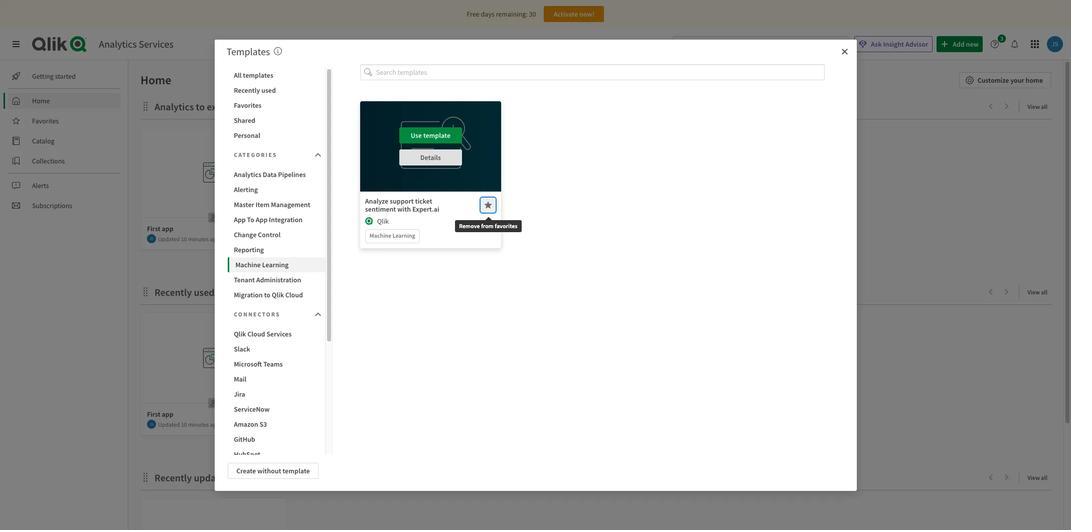 Task type: describe. For each thing, give the bounding box(es) containing it.
jacob simon image
[[147, 420, 156, 429]]

Search templates text field
[[376, 64, 825, 80]]

to for explore
[[196, 100, 205, 113]]

all templates
[[234, 71, 273, 80]]

view all for analytics to explore
[[1028, 103, 1048, 110]]

free days remaining: 30
[[467, 10, 536, 19]]

ask insight advisor button
[[855, 36, 933, 52]]

reporting button
[[228, 242, 326, 257]]

2 app from the left
[[256, 215, 268, 224]]

alerting
[[234, 185, 258, 194]]

create without template button
[[228, 463, 319, 479]]

home inside 'link'
[[32, 96, 50, 105]]

github
[[234, 435, 255, 444]]

jacob simon element for recently used
[[147, 420, 156, 429]]

1 horizontal spatial learning
[[393, 232, 416, 240]]

recently updated link
[[155, 472, 234, 484]]

to for qlik
[[264, 290, 271, 299]]

view all link for recently used
[[1028, 286, 1052, 298]]

ask
[[872, 40, 882, 49]]

started
[[55, 72, 76, 81]]

close image
[[841, 47, 849, 55]]

template inside create without template button
[[283, 467, 310, 476]]

qlik cloud services button
[[228, 327, 326, 342]]

view for analytics to explore
[[1028, 103, 1041, 110]]

support
[[390, 197, 414, 206]]

app for analytics to explore
[[162, 224, 173, 233]]

tenant
[[234, 275, 255, 284]]

migration to qlik cloud button
[[228, 287, 326, 302]]

servicenow button
[[228, 402, 326, 417]]

analytics services
[[99, 38, 174, 50]]

remove from favorites image
[[484, 201, 492, 209]]

slack
[[234, 345, 250, 354]]

all templates button
[[228, 68, 326, 83]]

machine learning inside machine learning button
[[236, 260, 289, 269]]

from
[[481, 222, 494, 230]]

remove from favorites tooltip
[[455, 213, 522, 232]]

create without template
[[237, 467, 310, 476]]

jira
[[234, 390, 245, 399]]

view all link for recently updated
[[1028, 471, 1052, 484]]

insight
[[884, 40, 905, 49]]

recently used button
[[228, 83, 326, 98]]

your
[[1011, 76, 1025, 85]]

view for recently used
[[1028, 289, 1041, 296]]

recently used link
[[155, 286, 219, 299]]

microsoft teams
[[234, 360, 283, 369]]

activate now! link
[[544, 6, 605, 22]]

home link
[[8, 93, 120, 109]]

categories
[[234, 151, 277, 158]]

templates
[[243, 71, 273, 80]]

advisor
[[906, 40, 929, 49]]

slack button
[[228, 342, 326, 357]]

activate now!
[[554, 10, 595, 19]]

reporting
[[234, 245, 264, 254]]

github button
[[228, 432, 326, 447]]

microsoft teams button
[[228, 357, 326, 372]]

analytics for analytics services
[[99, 38, 137, 50]]

use template
[[411, 131, 451, 140]]

alerting button
[[228, 182, 326, 197]]

master
[[234, 200, 254, 209]]

migration to qlik cloud
[[234, 290, 303, 299]]

connectors
[[234, 310, 280, 318]]

updated for analytics to explore
[[158, 235, 180, 243]]

details button
[[399, 150, 462, 166]]

favorites
[[495, 222, 518, 230]]

1 horizontal spatial machine
[[370, 232, 392, 240]]

pipelines
[[278, 170, 306, 179]]

change control button
[[228, 227, 326, 242]]

subscriptions
[[32, 201, 72, 210]]

getting
[[32, 72, 54, 81]]

all for recently updated
[[1042, 474, 1048, 482]]

view all for recently updated
[[1028, 474, 1048, 482]]

customize your home button
[[960, 72, 1052, 88]]

subscriptions link
[[8, 198, 120, 214]]

migration
[[234, 290, 263, 299]]

personal element for to
[[205, 210, 221, 226]]

templates are pre-built automations that help you automate common business workflows. get started by selecting one of the pre-built templates or choose the blank canvas to build an automation from scratch. image
[[274, 47, 282, 55]]

qlik cloud services
[[234, 330, 292, 339]]

amazon s3 button
[[228, 417, 326, 432]]

updated 10 minutes ago for recently
[[158, 421, 219, 428]]

alerts
[[32, 181, 49, 190]]

collections
[[32, 157, 65, 166]]

app to app integration button
[[228, 212, 326, 227]]

mail
[[234, 375, 247, 384]]

updated
[[194, 472, 230, 484]]

with
[[398, 205, 411, 214]]

favorites button
[[228, 98, 326, 113]]

analytics to explore link
[[155, 100, 243, 113]]

first for recently used
[[147, 410, 161, 419]]

getting started
[[32, 72, 76, 81]]

personal button
[[228, 128, 326, 143]]

view all link for analytics to explore
[[1028, 100, 1052, 112]]

learning inside button
[[262, 260, 289, 269]]

microsoft
[[234, 360, 262, 369]]

all for recently used
[[1042, 289, 1048, 296]]

recently inside button
[[234, 86, 260, 95]]

free
[[467, 10, 480, 19]]

10 for recently
[[181, 421, 187, 428]]

use
[[411, 131, 422, 140]]

customize
[[978, 76, 1010, 85]]

recently for recently used link
[[155, 286, 192, 299]]

amazon
[[234, 420, 258, 429]]

activate
[[554, 10, 578, 19]]

updated for recently used
[[158, 421, 180, 428]]

1 horizontal spatial machine learning
[[370, 232, 416, 240]]



Task type: locate. For each thing, give the bounding box(es) containing it.
1 vertical spatial machine
[[236, 260, 261, 269]]

catalog
[[32, 137, 54, 146]]

0 vertical spatial machine
[[370, 232, 392, 240]]

app left to
[[234, 215, 246, 224]]

control
[[258, 230, 281, 239]]

2 view all from the top
[[1028, 289, 1048, 296]]

0 horizontal spatial services
[[139, 38, 174, 50]]

1 vertical spatial to
[[264, 290, 271, 299]]

move collection image for recently updated
[[141, 473, 151, 483]]

first up jacob simon icon
[[147, 410, 161, 419]]

s3
[[260, 420, 267, 429]]

machine learning down qlik 'image'
[[370, 232, 416, 240]]

to inside home main content
[[196, 100, 205, 113]]

1 horizontal spatial recently used
[[234, 86, 276, 95]]

0 vertical spatial view all link
[[1028, 100, 1052, 112]]

recently for recently updated "link"
[[155, 472, 192, 484]]

0 vertical spatial used
[[262, 86, 276, 95]]

2 view all link from the top
[[1028, 286, 1052, 298]]

favorites up shared
[[234, 101, 262, 110]]

1 10 from the top
[[181, 235, 187, 243]]

1 vertical spatial cloud
[[248, 330, 265, 339]]

ago left change
[[210, 235, 219, 243]]

home
[[1026, 76, 1044, 85]]

0 vertical spatial view
[[1028, 103, 1041, 110]]

cloud down administration
[[285, 290, 303, 299]]

2 horizontal spatial qlik
[[377, 217, 389, 226]]

3 view all link from the top
[[1028, 471, 1052, 484]]

0 vertical spatial home
[[141, 72, 171, 88]]

to
[[196, 100, 205, 113], [264, 290, 271, 299]]

1 vertical spatial updated
[[158, 421, 180, 428]]

1 all from the top
[[1042, 103, 1048, 110]]

2 app from the top
[[162, 410, 173, 419]]

10
[[181, 235, 187, 243], [181, 421, 187, 428]]

2 vertical spatial view
[[1028, 474, 1041, 482]]

jacob simon image
[[147, 234, 156, 243]]

3 all from the top
[[1042, 474, 1048, 482]]

1 horizontal spatial home
[[141, 72, 171, 88]]

recently used inside button
[[234, 86, 276, 95]]

0 vertical spatial qlik
[[377, 217, 389, 226]]

first app for analytics to explore
[[147, 224, 173, 233]]

1 horizontal spatial favorites
[[234, 101, 262, 110]]

qlik for qlik
[[377, 217, 389, 226]]

home up move collection image
[[141, 72, 171, 88]]

now!
[[580, 10, 595, 19]]

0 vertical spatial jacob simon element
[[147, 234, 156, 243]]

app for recently used
[[162, 410, 173, 419]]

without
[[257, 467, 281, 476]]

move collection image for recently used
[[141, 287, 151, 297]]

1 personal element from the top
[[205, 210, 221, 226]]

ago left 'amazon'
[[210, 421, 219, 428]]

0 vertical spatial updated
[[158, 235, 180, 243]]

1 vertical spatial view all
[[1028, 289, 1048, 296]]

0 vertical spatial learning
[[393, 232, 416, 240]]

ago
[[210, 235, 219, 243], [210, 421, 219, 428]]

0 vertical spatial ago
[[210, 235, 219, 243]]

move collection image
[[141, 287, 151, 297], [141, 473, 151, 483]]

2 all from the top
[[1042, 289, 1048, 296]]

used inside button
[[262, 86, 276, 95]]

all
[[234, 71, 242, 80]]

0 vertical spatial recently
[[234, 86, 260, 95]]

updated 10 minutes ago for analytics
[[158, 235, 219, 243]]

analytics for analytics data pipelines
[[234, 170, 262, 179]]

1 horizontal spatial cloud
[[285, 290, 303, 299]]

0 vertical spatial personal element
[[205, 210, 221, 226]]

analytics services element
[[99, 38, 174, 50]]

10 for analytics
[[181, 235, 187, 243]]

template right the use
[[423, 131, 451, 140]]

2 personal element from the top
[[205, 396, 221, 412]]

templates
[[227, 45, 270, 57]]

home down getting
[[32, 96, 50, 105]]

1 vertical spatial minutes
[[188, 421, 209, 428]]

1 vertical spatial app
[[162, 410, 173, 419]]

1 vertical spatial view all link
[[1028, 286, 1052, 298]]

0 vertical spatial updated 10 minutes ago
[[158, 235, 219, 243]]

1 vertical spatial favorites
[[32, 116, 59, 125]]

jira button
[[228, 387, 326, 402]]

qlik down administration
[[272, 290, 284, 299]]

updated 10 minutes ago right jacob simon image
[[158, 235, 219, 243]]

1 horizontal spatial analytics
[[155, 100, 194, 113]]

0 vertical spatial all
[[1042, 103, 1048, 110]]

teams
[[263, 360, 283, 369]]

0 vertical spatial 10
[[181, 235, 187, 243]]

1 horizontal spatial qlik
[[272, 290, 284, 299]]

1 vertical spatial recently used
[[155, 286, 215, 299]]

1 first app from the top
[[147, 224, 173, 233]]

1 horizontal spatial used
[[262, 86, 276, 95]]

0 vertical spatial recently used
[[234, 86, 276, 95]]

learning
[[393, 232, 416, 240], [262, 260, 289, 269]]

0 vertical spatial cloud
[[285, 290, 303, 299]]

days
[[481, 10, 495, 19]]

0 vertical spatial machine learning
[[370, 232, 416, 240]]

move collection image left recently updated
[[141, 473, 151, 483]]

management
[[271, 200, 311, 209]]

integration
[[269, 215, 303, 224]]

Search text field
[[689, 36, 849, 52]]

1 updated 10 minutes ago from the top
[[158, 235, 219, 243]]

0 vertical spatial analytics
[[99, 38, 137, 50]]

cloud down 'connectors'
[[248, 330, 265, 339]]

1 vertical spatial used
[[194, 286, 215, 299]]

tenant administration
[[234, 275, 301, 284]]

0 horizontal spatial recently used
[[155, 286, 215, 299]]

change
[[234, 230, 257, 239]]

0 horizontal spatial learning
[[262, 260, 289, 269]]

favorites inside button
[[234, 101, 262, 110]]

machine down qlik 'image'
[[370, 232, 392, 240]]

view
[[1028, 103, 1041, 110], [1028, 289, 1041, 296], [1028, 474, 1041, 482]]

favorites up the catalog
[[32, 116, 59, 125]]

2 first app from the top
[[147, 410, 173, 419]]

minutes left change
[[188, 235, 209, 243]]

0 horizontal spatial cloud
[[248, 330, 265, 339]]

amazon s3
[[234, 420, 267, 429]]

template down hubspot button
[[283, 467, 310, 476]]

first app for recently used
[[147, 410, 173, 419]]

favorites link
[[8, 113, 120, 129]]

favorites inside 'link'
[[32, 116, 59, 125]]

personal element for used
[[205, 396, 221, 412]]

remove
[[459, 222, 480, 230]]

3 view all from the top
[[1028, 474, 1048, 482]]

updated 10 minutes ago
[[158, 235, 219, 243], [158, 421, 219, 428]]

2 view from the top
[[1028, 289, 1041, 296]]

updated right jacob simon icon
[[158, 421, 180, 428]]

machine inside button
[[236, 260, 261, 269]]

learning down the reporting button
[[262, 260, 289, 269]]

0 vertical spatial first app
[[147, 224, 173, 233]]

1 vertical spatial move collection image
[[141, 473, 151, 483]]

2 10 from the top
[[181, 421, 187, 428]]

move collection image left recently used link
[[141, 287, 151, 297]]

1 view all from the top
[[1028, 103, 1048, 110]]

1 ago from the top
[[210, 235, 219, 243]]

1 vertical spatial personal element
[[205, 396, 221, 412]]

1 vertical spatial all
[[1042, 289, 1048, 296]]

0 horizontal spatial favorites
[[32, 116, 59, 125]]

1 vertical spatial first app
[[147, 410, 173, 419]]

3 view from the top
[[1028, 474, 1041, 482]]

shared button
[[228, 113, 326, 128]]

2 jacob simon element from the top
[[147, 420, 156, 429]]

to
[[247, 215, 254, 224]]

ago for to
[[210, 235, 219, 243]]

to left explore
[[196, 100, 205, 113]]

updated 10 minutes ago right jacob simon icon
[[158, 421, 219, 428]]

0 vertical spatial favorites
[[234, 101, 262, 110]]

2 ago from the top
[[210, 421, 219, 428]]

1 vertical spatial jacob simon element
[[147, 420, 156, 429]]

services inside button
[[267, 330, 292, 339]]

1 app from the left
[[234, 215, 246, 224]]

used inside home main content
[[194, 286, 215, 299]]

2 updated 10 minutes ago from the top
[[158, 421, 219, 428]]

1 vertical spatial qlik
[[272, 290, 284, 299]]

machine learning up tenant administration
[[236, 260, 289, 269]]

first
[[147, 224, 161, 233], [147, 410, 161, 419]]

analytics data pipelines button
[[228, 167, 326, 182]]

2 updated from the top
[[158, 421, 180, 428]]

master item management button
[[228, 197, 326, 212]]

navigation pane element
[[0, 64, 128, 218]]

2 minutes from the top
[[188, 421, 209, 428]]

personal element left to
[[205, 210, 221, 226]]

close sidebar menu image
[[12, 40, 20, 48]]

30
[[529, 10, 536, 19]]

minutes right jacob simon icon
[[188, 421, 209, 428]]

2 vertical spatial all
[[1042, 474, 1048, 482]]

machine learning
[[370, 232, 416, 240], [236, 260, 289, 269]]

view all link
[[1028, 100, 1052, 112], [1028, 286, 1052, 298], [1028, 471, 1052, 484]]

move collection image
[[141, 101, 151, 111]]

1 vertical spatial ago
[[210, 421, 219, 428]]

ask insight advisor
[[872, 40, 929, 49]]

change control
[[234, 230, 281, 239]]

sentiment
[[365, 205, 396, 214]]

used
[[262, 86, 276, 95], [194, 286, 215, 299]]

recently used inside home main content
[[155, 286, 215, 299]]

personal element left "jira"
[[205, 396, 221, 412]]

0 horizontal spatial qlik
[[234, 330, 246, 339]]

analyze support ticket sentiment with expert.ai
[[365, 197, 440, 214]]

view for recently updated
[[1028, 474, 1041, 482]]

personal element
[[205, 210, 221, 226], [205, 396, 221, 412]]

2 horizontal spatial analytics
[[234, 170, 262, 179]]

1 jacob simon element from the top
[[147, 234, 156, 243]]

shared
[[234, 116, 255, 125]]

qlik image
[[365, 217, 373, 225]]

2 vertical spatial view all link
[[1028, 471, 1052, 484]]

ago for used
[[210, 421, 219, 428]]

explore
[[207, 100, 239, 113]]

view all for recently used
[[1028, 289, 1048, 296]]

1 vertical spatial updated 10 minutes ago
[[158, 421, 219, 428]]

0 vertical spatial template
[[423, 131, 451, 140]]

1 updated from the top
[[158, 235, 180, 243]]

2 first from the top
[[147, 410, 161, 419]]

first for analytics to explore
[[147, 224, 161, 233]]

qlik down 'sentiment'
[[377, 217, 389, 226]]

to inside the migration to qlik cloud button
[[264, 290, 271, 299]]

analytics inside home main content
[[155, 100, 194, 113]]

0 horizontal spatial machine
[[236, 260, 261, 269]]

servicenow
[[234, 405, 270, 414]]

0 vertical spatial services
[[139, 38, 174, 50]]

recently
[[234, 86, 260, 95], [155, 286, 192, 299], [155, 472, 192, 484]]

2 vertical spatial recently
[[155, 472, 192, 484]]

home main content
[[124, 60, 1072, 531]]

mail button
[[228, 372, 326, 387]]

1 vertical spatial first
[[147, 410, 161, 419]]

1 horizontal spatial app
[[256, 215, 268, 224]]

1 vertical spatial services
[[267, 330, 292, 339]]

details
[[421, 153, 441, 162]]

categories button
[[228, 145, 326, 165]]

1 vertical spatial view
[[1028, 289, 1041, 296]]

used left 'migration'
[[194, 286, 215, 299]]

0 vertical spatial minutes
[[188, 235, 209, 243]]

1 horizontal spatial to
[[264, 290, 271, 299]]

minutes for used
[[188, 421, 209, 428]]

analytics to explore
[[155, 100, 239, 113]]

favorites
[[234, 101, 262, 110], [32, 116, 59, 125]]

updated right jacob simon image
[[158, 235, 180, 243]]

minutes for to
[[188, 235, 209, 243]]

analytics for analytics to explore
[[155, 100, 194, 113]]

0 horizontal spatial home
[[32, 96, 50, 105]]

1 vertical spatial 10
[[181, 421, 187, 428]]

to down tenant administration
[[264, 290, 271, 299]]

qlik up slack at the left
[[234, 330, 246, 339]]

analytics inside button
[[234, 170, 262, 179]]

template
[[423, 131, 451, 140], [283, 467, 310, 476]]

1 vertical spatial recently
[[155, 286, 192, 299]]

recently updated
[[155, 472, 230, 484]]

catalog link
[[8, 133, 120, 149]]

0 horizontal spatial machine learning
[[236, 260, 289, 269]]

2 vertical spatial qlik
[[234, 330, 246, 339]]

0 vertical spatial app
[[162, 224, 173, 233]]

0 vertical spatial first
[[147, 224, 161, 233]]

all for analytics to explore
[[1042, 103, 1048, 110]]

0 horizontal spatial used
[[194, 286, 215, 299]]

0 horizontal spatial app
[[234, 215, 246, 224]]

used up favorites button
[[262, 86, 276, 95]]

app to app integration
[[234, 215, 303, 224]]

10 right jacob simon icon
[[181, 421, 187, 428]]

jacob simon element
[[147, 234, 156, 243], [147, 420, 156, 429]]

1 vertical spatial home
[[32, 96, 50, 105]]

1 first from the top
[[147, 224, 161, 233]]

first up jacob simon image
[[147, 224, 161, 233]]

0 vertical spatial view all
[[1028, 103, 1048, 110]]

templates are pre-built automations that help you automate common business workflows. get started by selecting one of the pre-built templates or choose the blank canvas to build an automation from scratch. tooltip
[[274, 45, 282, 57]]

1 horizontal spatial services
[[267, 330, 292, 339]]

2 vertical spatial view all
[[1028, 474, 1048, 482]]

hubspot
[[234, 450, 261, 459]]

1 vertical spatial analytics
[[155, 100, 194, 113]]

first app
[[147, 224, 173, 233], [147, 410, 173, 419]]

1 vertical spatial template
[[283, 467, 310, 476]]

connectors button
[[228, 304, 326, 325]]

1 vertical spatial learning
[[262, 260, 289, 269]]

1 vertical spatial machine learning
[[236, 260, 289, 269]]

learning down with
[[393, 232, 416, 240]]

machine down reporting
[[236, 260, 261, 269]]

app right to
[[256, 215, 268, 224]]

0 horizontal spatial template
[[283, 467, 310, 476]]

0 horizontal spatial to
[[196, 100, 205, 113]]

hubspot button
[[228, 447, 326, 462]]

1 view from the top
[[1028, 103, 1041, 110]]

0 vertical spatial move collection image
[[141, 287, 151, 297]]

1 view all link from the top
[[1028, 100, 1052, 112]]

ticket
[[415, 197, 432, 206]]

personal
[[234, 131, 260, 140]]

qlik
[[377, 217, 389, 226], [272, 290, 284, 299], [234, 330, 246, 339]]

1 minutes from the top
[[188, 235, 209, 243]]

2 vertical spatial analytics
[[234, 170, 262, 179]]

view all
[[1028, 103, 1048, 110], [1028, 289, 1048, 296], [1028, 474, 1048, 482]]

remaining:
[[496, 10, 528, 19]]

jacob simon element for analytics to explore
[[147, 234, 156, 243]]

data
[[263, 170, 277, 179]]

1 horizontal spatial template
[[423, 131, 451, 140]]

template inside the use template button
[[423, 131, 451, 140]]

10 right jacob simon image
[[181, 235, 187, 243]]

updated
[[158, 235, 180, 243], [158, 421, 180, 428]]

1 app from the top
[[162, 224, 173, 233]]

0 horizontal spatial analytics
[[99, 38, 137, 50]]

analytics data pipelines
[[234, 170, 306, 179]]

first app up jacob simon image
[[147, 224, 173, 233]]

0 vertical spatial to
[[196, 100, 205, 113]]

first app up jacob simon icon
[[147, 410, 173, 419]]

home inside main content
[[141, 72, 171, 88]]

remove from favorites
[[459, 222, 518, 230]]

analyze
[[365, 197, 389, 206]]

qlik for qlik cloud services
[[234, 330, 246, 339]]



Task type: vqa. For each thing, say whether or not it's contained in the screenshot.
the 'Use'
yes



